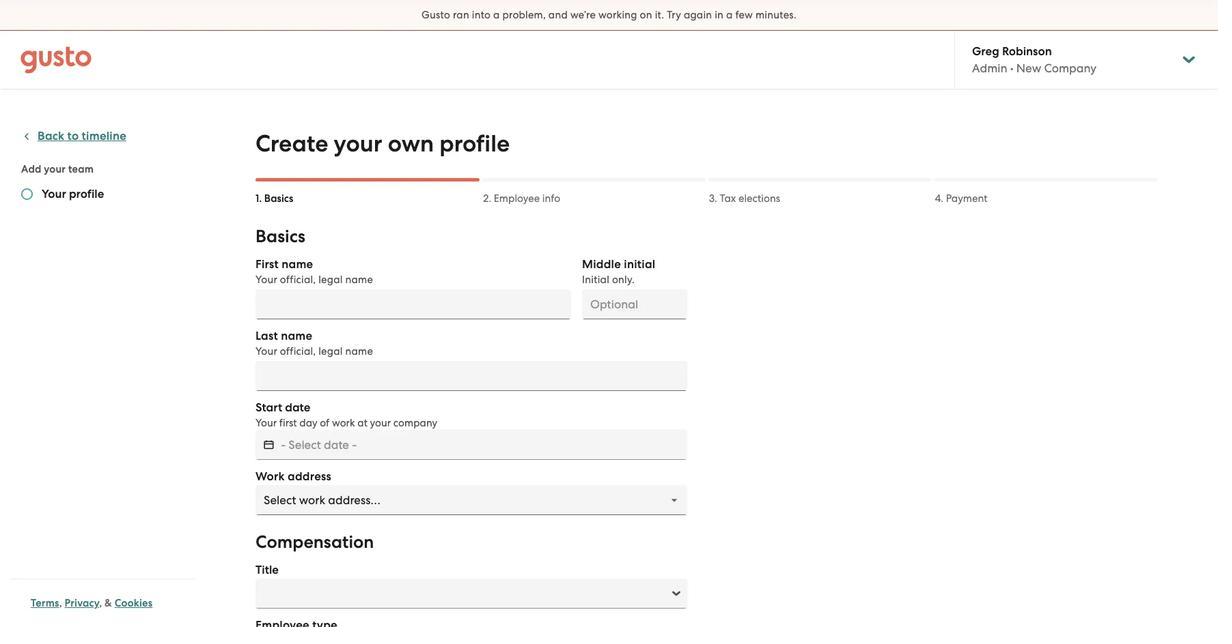 Task type: describe. For each thing, give the bounding box(es) containing it.
ran
[[453, 9, 469, 21]]

add your team
[[21, 163, 94, 176]]

it.
[[655, 9, 664, 21]]

working
[[598, 9, 637, 21]]

gusto ran into a problem, and we're working on it. try again in a few minutes.
[[422, 9, 797, 21]]

1 vertical spatial profile
[[69, 187, 104, 202]]

only.
[[612, 274, 635, 286]]

Start date field
[[281, 430, 687, 460]]

cookies button
[[115, 596, 153, 612]]

elections
[[739, 193, 780, 205]]

robinson
[[1002, 44, 1052, 59]]

check image
[[21, 189, 33, 200]]

employee
[[494, 193, 540, 205]]

create your own profile
[[256, 130, 510, 158]]

try
[[667, 9, 681, 21]]

we're
[[570, 9, 596, 21]]

first
[[279, 417, 297, 430]]

work
[[256, 470, 285, 484]]

gusto
[[422, 9, 450, 21]]

your down 'add your team'
[[42, 187, 66, 202]]

back to timeline
[[38, 129, 126, 143]]

1 vertical spatial basics
[[256, 226, 305, 247]]

your inside the start date your first day of work at your company
[[370, 417, 391, 430]]

tax elections
[[720, 193, 780, 205]]

into
[[472, 9, 491, 21]]

terms
[[31, 598, 59, 610]]

team
[[68, 163, 94, 176]]

on
[[640, 9, 652, 21]]

Last name field
[[256, 361, 687, 391]]

start
[[256, 401, 282, 415]]

home image
[[20, 46, 92, 73]]

your for start date
[[256, 417, 277, 430]]

tax
[[720, 193, 736, 205]]

company
[[1044, 61, 1097, 75]]

info
[[542, 193, 560, 205]]

official, for last name
[[280, 346, 316, 358]]

your for last name
[[256, 346, 277, 358]]

title
[[256, 564, 279, 578]]

day
[[299, 417, 317, 430]]

middle
[[582, 258, 621, 272]]

create
[[256, 130, 328, 158]]

last
[[256, 329, 278, 344]]

greg
[[972, 44, 999, 59]]

•
[[1010, 61, 1014, 75]]

terms , privacy , & cookies
[[31, 598, 153, 610]]

minutes.
[[756, 9, 797, 21]]

last name your official, legal name
[[256, 329, 373, 358]]

your for add
[[44, 163, 66, 176]]

of
[[320, 417, 329, 430]]

date
[[285, 401, 310, 415]]

name right 'last' on the bottom left
[[281, 329, 312, 344]]

your for create
[[334, 130, 382, 158]]

cookies
[[115, 598, 153, 610]]

in
[[715, 9, 724, 21]]



Task type: vqa. For each thing, say whether or not it's contained in the screenshot.
Your
yes



Task type: locate. For each thing, give the bounding box(es) containing it.
privacy link
[[65, 598, 99, 610]]

0 vertical spatial basics
[[264, 193, 293, 205]]

problem,
[[503, 9, 546, 21]]

name
[[282, 258, 313, 272], [345, 274, 373, 286], [281, 329, 312, 344], [345, 346, 373, 358]]

1 vertical spatial legal
[[319, 346, 343, 358]]

work address
[[256, 470, 331, 484]]

employee info
[[494, 193, 560, 205]]

privacy
[[65, 598, 99, 610]]

legal
[[319, 274, 343, 286], [319, 346, 343, 358]]

0 vertical spatial legal
[[319, 274, 343, 286]]

admin
[[972, 61, 1007, 75]]

First name field
[[256, 290, 571, 320]]

and
[[549, 9, 568, 21]]

a
[[493, 9, 500, 21], [726, 9, 733, 21]]

0 vertical spatial official,
[[280, 274, 316, 286]]

legal inside last name your official, legal name
[[319, 346, 343, 358]]

2 legal from the top
[[319, 346, 343, 358]]

name right first at top left
[[282, 258, 313, 272]]

few
[[735, 9, 753, 21]]

your down start
[[256, 417, 277, 430]]

your inside first name your official, legal name
[[256, 274, 277, 286]]

your down 'last' on the bottom left
[[256, 346, 277, 358]]

profile down the team
[[69, 187, 104, 202]]

first
[[256, 258, 279, 272]]

, left &
[[99, 598, 102, 610]]

to
[[67, 129, 79, 143]]

profile right own
[[440, 130, 510, 158]]

first name your official, legal name
[[256, 258, 373, 286]]

legal inside first name your official, legal name
[[319, 274, 343, 286]]

official, for first name
[[280, 274, 316, 286]]

work
[[332, 417, 355, 430]]

add
[[21, 163, 41, 176]]

,
[[59, 598, 62, 610], [99, 598, 102, 610]]

back to timeline button
[[21, 128, 126, 145]]

your inside last name your official, legal name
[[256, 346, 277, 358]]

payment
[[946, 193, 988, 205]]

1 a from the left
[[493, 9, 500, 21]]

, left privacy at the bottom left of the page
[[59, 598, 62, 610]]

2 , from the left
[[99, 598, 102, 610]]

basics up first at top left
[[256, 226, 305, 247]]

official, inside first name your official, legal name
[[280, 274, 316, 286]]

your profile
[[42, 187, 104, 202]]

basics
[[264, 193, 293, 205], [256, 226, 305, 247]]

2 a from the left
[[726, 9, 733, 21]]

1 vertical spatial official,
[[280, 346, 316, 358]]

calendar outline image
[[264, 439, 274, 452]]

official, up last name your official, legal name
[[280, 274, 316, 286]]

back
[[38, 129, 64, 143]]

1 vertical spatial your
[[44, 163, 66, 176]]

your inside the start date your first day of work at your company
[[256, 417, 277, 430]]

a right into on the left top of the page
[[493, 9, 500, 21]]

at
[[358, 417, 368, 430]]

middle initial initial only.
[[582, 258, 655, 286]]

initial
[[624, 258, 655, 272]]

1 official, from the top
[[280, 274, 316, 286]]

legal up last name your official, legal name
[[319, 274, 343, 286]]

legal for first name
[[319, 274, 343, 286]]

legal up the start date your first day of work at your company
[[319, 346, 343, 358]]

again
[[684, 9, 712, 21]]

0 horizontal spatial profile
[[69, 187, 104, 202]]

basics down the create
[[264, 193, 293, 205]]

1 horizontal spatial ,
[[99, 598, 102, 610]]

0 vertical spatial profile
[[440, 130, 510, 158]]

2 official, from the top
[[280, 346, 316, 358]]

2 vertical spatial your
[[370, 417, 391, 430]]

initial
[[582, 274, 609, 286]]

1 horizontal spatial profile
[[440, 130, 510, 158]]

your right add
[[44, 163, 66, 176]]

1 , from the left
[[59, 598, 62, 610]]

your
[[334, 130, 382, 158], [44, 163, 66, 176], [370, 417, 391, 430]]

1 horizontal spatial a
[[726, 9, 733, 21]]

Middle initial field
[[582, 290, 687, 320]]

0 horizontal spatial ,
[[59, 598, 62, 610]]

compensation
[[256, 532, 374, 553]]

your down first at top left
[[256, 274, 277, 286]]

&
[[105, 598, 112, 610]]

your left own
[[334, 130, 382, 158]]

name up the start date your first day of work at your company
[[345, 346, 373, 358]]

start date your first day of work at your company
[[256, 401, 437, 430]]

greg robinson admin • new company
[[972, 44, 1097, 75]]

address
[[288, 470, 331, 484]]

terms link
[[31, 598, 59, 610]]

profile
[[440, 130, 510, 158], [69, 187, 104, 202]]

a right in
[[726, 9, 733, 21]]

new
[[1017, 61, 1041, 75]]

timeline
[[82, 129, 126, 143]]

legal for last name
[[319, 346, 343, 358]]

name up first name field
[[345, 274, 373, 286]]

your for first name
[[256, 274, 277, 286]]

0 vertical spatial your
[[334, 130, 382, 158]]

official, up date
[[280, 346, 316, 358]]

0 horizontal spatial a
[[493, 9, 500, 21]]

official,
[[280, 274, 316, 286], [280, 346, 316, 358]]

company
[[393, 417, 437, 430]]

your
[[42, 187, 66, 202], [256, 274, 277, 286], [256, 346, 277, 358], [256, 417, 277, 430]]

official, inside last name your official, legal name
[[280, 346, 316, 358]]

1 legal from the top
[[319, 274, 343, 286]]

your right at
[[370, 417, 391, 430]]

own
[[388, 130, 434, 158]]



